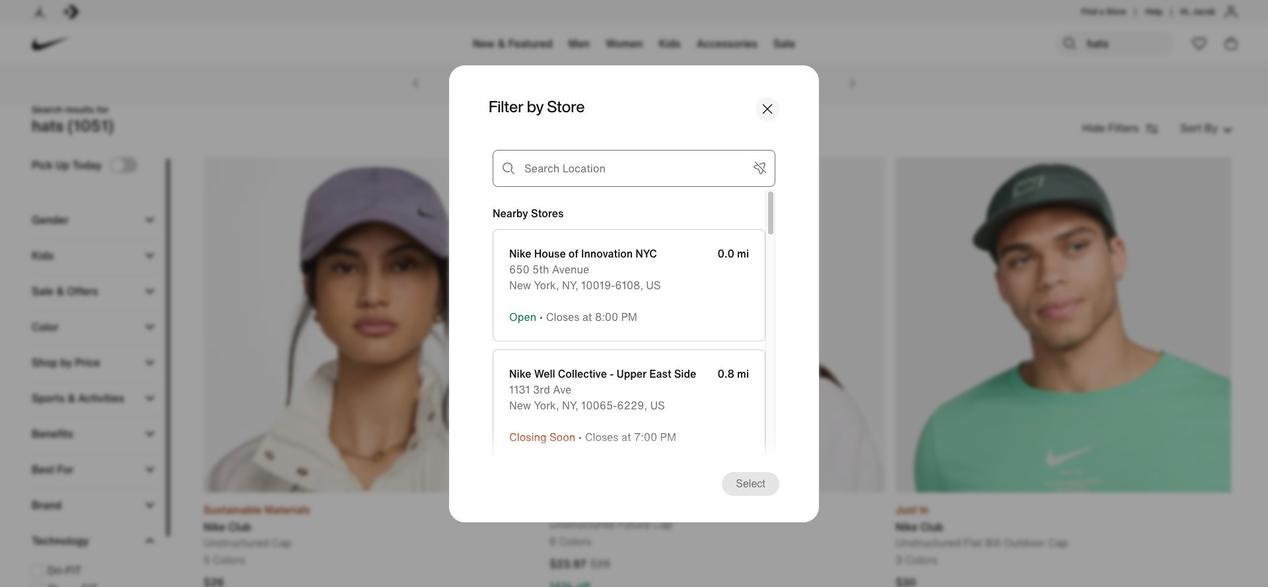 Task type: describe. For each thing, give the bounding box(es) containing it.
Filter for Dri-FIT button
[[30, 563, 155, 579]]

pick up today image
[[111, 159, 124, 172]]

jordan image
[[32, 4, 48, 20]]

nike home page image
[[25, 18, 77, 70]]

converse image
[[63, 4, 79, 20]]

technology group
[[29, 563, 159, 587]]

location permission denied image
[[752, 161, 768, 177]]

sort by element
[[1083, 119, 1237, 137]]

nike fly unstructured futura cap image
[[550, 157, 886, 493]]

filter for {text} element
[[29, 157, 159, 587]]



Task type: locate. For each thing, give the bounding box(es) containing it.
dialog
[[449, 65, 819, 587]]

nike club unstructured cap image
[[204, 157, 539, 493]]

favorites image
[[1192, 36, 1208, 52]]

Filter for Storm-FIT button
[[30, 582, 155, 587]]

filter ds image
[[1145, 121, 1161, 137]]

current price $23.97, original price $28 element
[[550, 556, 875, 575]]

close all modals. image
[[760, 101, 776, 117]]

menu
[[1141, 0, 1168, 24]]

menu bar
[[225, 26, 1044, 66]]

nike club unstructured flat bill outdoor cap image
[[896, 157, 1232, 493]]

open search modal image
[[1063, 36, 1079, 52]]

None search field
[[517, 150, 752, 187]]



Task type: vqa. For each thing, say whether or not it's contained in the screenshot.
W
no



